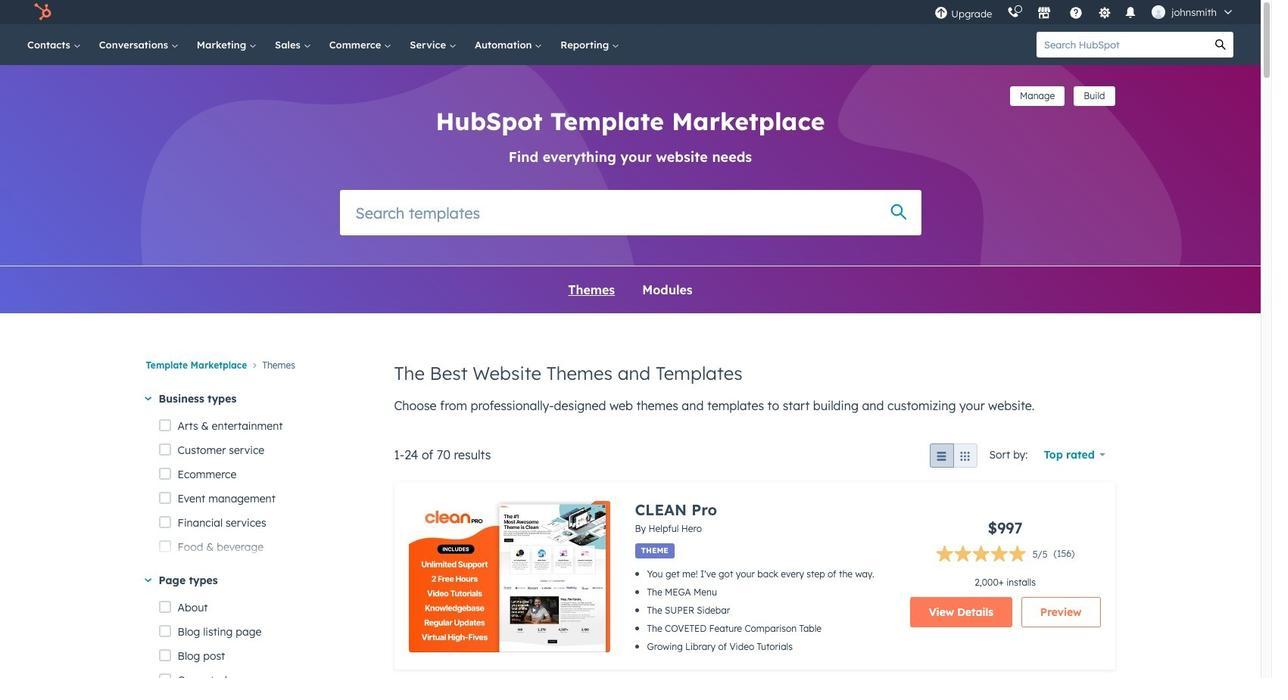 Task type: vqa. For each thing, say whether or not it's contained in the screenshot.
Marketplaces icon on the right
yes



Task type: describe. For each thing, give the bounding box(es) containing it.
john smith image
[[1153, 5, 1166, 19]]

overall rating meter
[[936, 546, 1048, 567]]

list view image
[[936, 452, 948, 464]]

page types group
[[159, 597, 370, 679]]



Task type: locate. For each thing, give the bounding box(es) containing it.
Search HubSpot search field
[[1037, 32, 1208, 58]]

caret image
[[144, 397, 151, 401]]

grid view image
[[960, 452, 972, 464]]

navigation
[[146, 356, 370, 390]]

business types group
[[159, 415, 370, 679]]

marketplaces image
[[1038, 7, 1052, 20]]

menu
[[928, 0, 1243, 24]]

Search templates search field
[[340, 190, 922, 236]]

group
[[930, 444, 990, 468]]

caret image
[[144, 579, 151, 583]]



